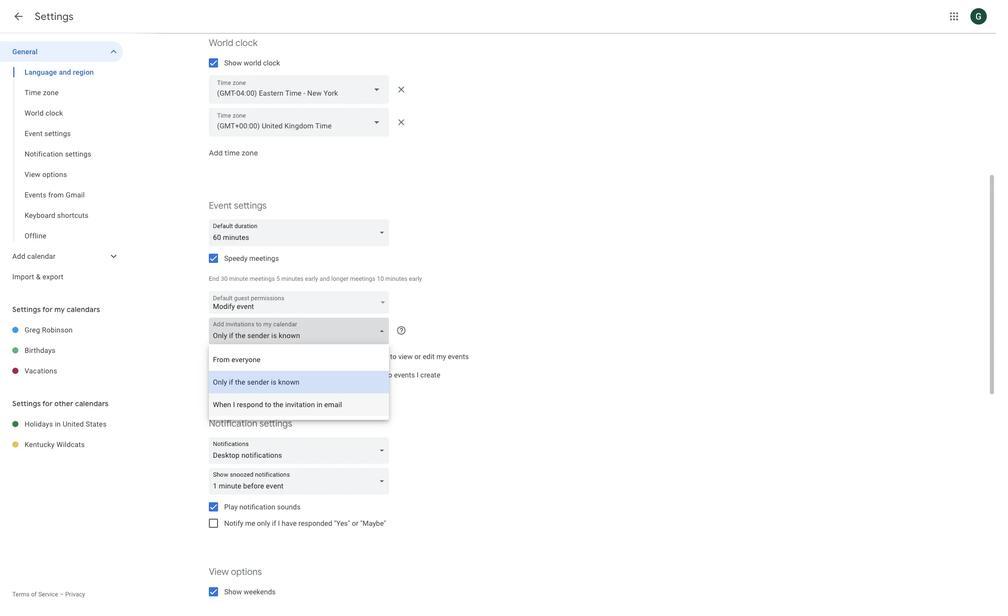 Task type: locate. For each thing, give the bounding box(es) containing it.
&
[[36, 273, 41, 281]]

0 vertical spatial i
[[417, 371, 419, 379]]

0 horizontal spatial view
[[25, 170, 40, 179]]

show left the world
[[224, 59, 242, 67]]

1 horizontal spatial event
[[209, 200, 232, 212]]

world clock up the "show world clock"
[[209, 37, 258, 49]]

0 horizontal spatial minutes
[[281, 275, 304, 283]]

show left weekends
[[224, 588, 242, 596]]

settings for settings for other calendars
[[12, 399, 41, 408]]

settings
[[35, 10, 74, 23], [12, 305, 41, 314], [12, 399, 41, 408]]

0 vertical spatial for
[[42, 305, 53, 314]]

calendar
[[27, 252, 56, 261]]

world down time
[[25, 109, 44, 117]]

events right edit
[[448, 353, 469, 361]]

1 vertical spatial calendars
[[75, 399, 109, 408]]

others
[[236, 353, 256, 361]]

longer
[[331, 275, 349, 283]]

0 vertical spatial world
[[209, 37, 233, 49]]

sounds
[[277, 503, 301, 511]]

2 for from the top
[[42, 399, 53, 408]]

0 horizontal spatial clock
[[45, 109, 63, 117]]

to right conferences
[[386, 371, 392, 379]]

meetings left 5
[[250, 275, 275, 283]]

1 horizontal spatial my
[[436, 353, 446, 361]]

tree containing general
[[0, 41, 123, 287]]

or right "yes"
[[352, 520, 358, 528]]

kentucky wildcats
[[25, 441, 85, 449]]

create
[[420, 371, 440, 379]]

see
[[258, 353, 269, 361]]

view options up the show weekends
[[209, 567, 262, 578]]

i right only
[[278, 520, 280, 528]]

other
[[54, 399, 73, 408]]

settings for other calendars tree
[[0, 414, 123, 455]]

0 vertical spatial settings
[[35, 10, 74, 23]]

for for my
[[42, 305, 53, 314]]

settings up greg at the left bottom of page
[[12, 305, 41, 314]]

if left they
[[315, 353, 319, 361]]

1 horizontal spatial notification settings
[[209, 418, 292, 430]]

0 vertical spatial my
[[54, 305, 65, 314]]

birthdays tree item
[[0, 340, 123, 361]]

0 vertical spatial event
[[25, 130, 43, 138]]

speedy meetings
[[224, 254, 279, 263]]

default
[[213, 295, 233, 302]]

have right they
[[336, 353, 351, 361]]

0 vertical spatial notification
[[25, 150, 63, 158]]

0 horizontal spatial or
[[352, 520, 358, 528]]

view
[[25, 170, 40, 179], [209, 567, 229, 578]]

general
[[12, 48, 38, 56]]

my
[[54, 305, 65, 314], [436, 353, 446, 361]]

None field
[[209, 75, 389, 104], [209, 108, 389, 137], [209, 220, 393, 246], [209, 318, 393, 345], [209, 438, 393, 464], [209, 468, 393, 495], [209, 75, 389, 104], [209, 108, 389, 137], [209, 220, 393, 246], [209, 318, 393, 345], [209, 438, 393, 464], [209, 468, 393, 495]]

0 vertical spatial event settings
[[25, 130, 71, 138]]

meet
[[308, 371, 324, 379]]

1 vertical spatial for
[[42, 399, 53, 408]]

1 horizontal spatial and
[[320, 275, 330, 283]]

0 horizontal spatial world
[[25, 109, 44, 117]]

0 horizontal spatial zone
[[43, 89, 59, 97]]

my right edit
[[436, 353, 446, 361]]

0 vertical spatial events
[[448, 353, 469, 361]]

responded
[[298, 520, 332, 528]]

0 vertical spatial notification settings
[[25, 150, 91, 158]]

conferences
[[345, 371, 384, 379]]

clock right the world
[[263, 59, 280, 67]]

let others see all invitations if they have permission to view or edit my events
[[224, 353, 469, 361]]

1 horizontal spatial zone
[[242, 148, 258, 158]]

0 vertical spatial view options
[[25, 170, 67, 179]]

0 horizontal spatial early
[[305, 275, 318, 283]]

events
[[448, 353, 469, 361], [394, 371, 415, 379]]

group containing language and region
[[0, 62, 123, 246]]

default guest permissions modify event
[[213, 295, 284, 311]]

1 horizontal spatial world clock
[[209, 37, 258, 49]]

i
[[417, 371, 419, 379], [278, 520, 280, 528]]

keyboard
[[25, 211, 55, 220]]

1 horizontal spatial events
[[448, 353, 469, 361]]

import
[[12, 273, 34, 281]]

1 for from the top
[[42, 305, 53, 314]]

0 horizontal spatial if
[[272, 520, 276, 528]]

minutes right 5
[[281, 275, 304, 283]]

settings for settings for my calendars
[[12, 305, 41, 314]]

1 vertical spatial world clock
[[25, 109, 63, 117]]

settings up "holidays"
[[12, 399, 41, 408]]

view options
[[25, 170, 67, 179], [209, 567, 262, 578]]

1 vertical spatial notification settings
[[209, 418, 292, 430]]

birthdays link
[[25, 340, 123, 361]]

clock
[[236, 37, 258, 49], [263, 59, 280, 67], [45, 109, 63, 117]]

1 horizontal spatial clock
[[236, 37, 258, 49]]

go back image
[[12, 10, 25, 23]]

0 horizontal spatial have
[[282, 520, 297, 528]]

0 vertical spatial have
[[336, 353, 351, 361]]

meetings
[[249, 254, 279, 263], [250, 275, 275, 283], [350, 275, 375, 283]]

to
[[390, 353, 397, 361], [386, 371, 392, 379]]

show
[[224, 59, 242, 67], [224, 588, 242, 596]]

1 vertical spatial show
[[224, 588, 242, 596]]

0 horizontal spatial world clock
[[25, 109, 63, 117]]

i left create
[[417, 371, 419, 379]]

1 horizontal spatial add
[[209, 148, 223, 158]]

0 vertical spatial world clock
[[209, 37, 258, 49]]

0 vertical spatial add
[[209, 148, 223, 158]]

add
[[209, 148, 223, 158], [12, 252, 25, 261]]

world clock down time zone
[[25, 109, 63, 117]]

my up 'greg robinson' tree item
[[54, 305, 65, 314]]

clock up the "show world clock"
[[236, 37, 258, 49]]

0 vertical spatial clock
[[236, 37, 258, 49]]

1 vertical spatial clock
[[263, 59, 280, 67]]

have down sounds
[[282, 520, 297, 528]]

world up the "show world clock"
[[209, 37, 233, 49]]

minutes right 10
[[385, 275, 407, 283]]

0 horizontal spatial event
[[25, 130, 43, 138]]

1 vertical spatial options
[[231, 567, 262, 578]]

1 vertical spatial world
[[25, 109, 44, 117]]

view inside tree
[[25, 170, 40, 179]]

from
[[48, 191, 64, 199]]

early right 10
[[409, 275, 422, 283]]

tree
[[0, 41, 123, 287]]

0 horizontal spatial i
[[278, 520, 280, 528]]

0 vertical spatial show
[[224, 59, 242, 67]]

show for options
[[224, 588, 242, 596]]

have
[[336, 353, 351, 361], [282, 520, 297, 528]]

world clock
[[209, 37, 258, 49], [25, 109, 63, 117]]

options
[[42, 170, 67, 179], [231, 567, 262, 578]]

1 vertical spatial notification
[[209, 418, 257, 430]]

0 vertical spatial zone
[[43, 89, 59, 97]]

event settings
[[25, 130, 71, 138], [209, 200, 267, 212]]

1 vertical spatial if
[[272, 520, 276, 528]]

add inside tree
[[12, 252, 25, 261]]

0 vertical spatial to
[[390, 353, 397, 361]]

notification down automatically
[[209, 418, 257, 430]]

1 horizontal spatial view options
[[209, 567, 262, 578]]

options up the show weekends
[[231, 567, 262, 578]]

notification settings down automatically
[[209, 418, 292, 430]]

and left longer
[[320, 275, 330, 283]]

0 vertical spatial or
[[414, 353, 421, 361]]

add inside button
[[209, 148, 223, 158]]

notification up events
[[25, 150, 63, 158]]

add for add time zone
[[209, 148, 223, 158]]

1 vertical spatial add
[[12, 252, 25, 261]]

0 horizontal spatial notification settings
[[25, 150, 91, 158]]

show world clock
[[224, 59, 280, 67]]

edit
[[423, 353, 435, 361]]

show weekends
[[224, 588, 276, 596]]

meetings left 10
[[350, 275, 375, 283]]

calendars for settings for my calendars
[[67, 305, 100, 314]]

0 vertical spatial calendars
[[67, 305, 100, 314]]

0 horizontal spatial notification
[[25, 150, 63, 158]]

0 horizontal spatial and
[[59, 68, 71, 76]]

0 horizontal spatial options
[[42, 170, 67, 179]]

vacations link
[[25, 361, 123, 381]]

to left view
[[390, 353, 397, 361]]

1 vertical spatial zone
[[242, 148, 258, 158]]

notification settings up from on the top of the page
[[25, 150, 91, 158]]

or left edit
[[414, 353, 421, 361]]

terms of service – privacy
[[12, 591, 85, 598]]

for for other
[[42, 399, 53, 408]]

0 vertical spatial view
[[25, 170, 40, 179]]

export
[[42, 273, 64, 281]]

event inside tree
[[25, 130, 43, 138]]

add left time
[[209, 148, 223, 158]]

options up "events from gmail"
[[42, 170, 67, 179]]

clock down time zone
[[45, 109, 63, 117]]

general tree item
[[0, 41, 123, 62]]

for left 'other'
[[42, 399, 53, 408]]

guest
[[234, 295, 249, 302]]

for
[[42, 305, 53, 314], [42, 399, 53, 408]]

automatically add google meet video conferences to events i create
[[224, 371, 440, 379]]

zone
[[43, 89, 59, 97], [242, 148, 258, 158]]

1 vertical spatial events
[[394, 371, 415, 379]]

add up import
[[12, 252, 25, 261]]

view options up "events from gmail"
[[25, 170, 67, 179]]

0 horizontal spatial add
[[12, 252, 25, 261]]

0 horizontal spatial view options
[[25, 170, 67, 179]]

for up greg robinson
[[42, 305, 53, 314]]

and left the region at top left
[[59, 68, 71, 76]]

1 vertical spatial settings
[[12, 305, 41, 314]]

1 horizontal spatial options
[[231, 567, 262, 578]]

0 horizontal spatial my
[[54, 305, 65, 314]]

vacations
[[25, 367, 57, 375]]

settings for my calendars
[[12, 305, 100, 314]]

early up modify event dropdown button
[[305, 275, 318, 283]]

2 show from the top
[[224, 588, 242, 596]]

0 vertical spatial and
[[59, 68, 71, 76]]

1 vertical spatial event
[[209, 200, 232, 212]]

1 horizontal spatial i
[[417, 371, 419, 379]]

world inside group
[[25, 109, 44, 117]]

early
[[305, 275, 318, 283], [409, 275, 422, 283]]

5
[[276, 275, 280, 283]]

only if the sender is known option
[[209, 371, 389, 394]]

1 horizontal spatial or
[[414, 353, 421, 361]]

calendars up 'greg robinson' tree item
[[67, 305, 100, 314]]

view up events
[[25, 170, 40, 179]]

0 horizontal spatial events
[[394, 371, 415, 379]]

1 show from the top
[[224, 59, 242, 67]]

events from gmail
[[25, 191, 85, 199]]

1 horizontal spatial minutes
[[385, 275, 407, 283]]

meetings up 5
[[249, 254, 279, 263]]

notification
[[25, 150, 63, 158], [209, 418, 257, 430]]

1 horizontal spatial view
[[209, 567, 229, 578]]

events down view
[[394, 371, 415, 379]]

offline
[[25, 232, 46, 240]]

holidays in united states tree item
[[0, 414, 123, 435]]

when i respond to the invitation in email option
[[209, 394, 389, 416]]

if right only
[[272, 520, 276, 528]]

google
[[283, 371, 306, 379]]

0 vertical spatial if
[[315, 353, 319, 361]]

settings right the go back icon in the left of the page
[[35, 10, 74, 23]]

in
[[55, 420, 61, 428]]

calendars up states
[[75, 399, 109, 408]]

settings
[[44, 130, 71, 138], [65, 150, 91, 158], [234, 200, 267, 212], [260, 418, 292, 430]]

group
[[0, 62, 123, 246]]

1 vertical spatial event settings
[[209, 200, 267, 212]]

view up the show weekends
[[209, 567, 229, 578]]

1 vertical spatial view
[[209, 567, 229, 578]]

world
[[209, 37, 233, 49], [25, 109, 44, 117]]

kentucky wildcats tree item
[[0, 435, 123, 455]]

2 vertical spatial settings
[[12, 399, 41, 408]]

events
[[25, 191, 46, 199]]

1 vertical spatial and
[[320, 275, 330, 283]]

time zone
[[25, 89, 59, 97]]

1 vertical spatial have
[[282, 520, 297, 528]]

1 horizontal spatial early
[[409, 275, 422, 283]]

terms
[[12, 591, 30, 598]]

0 vertical spatial options
[[42, 170, 67, 179]]



Task type: vqa. For each thing, say whether or not it's contained in the screenshot.
second "offline." from the right
no



Task type: describe. For each thing, give the bounding box(es) containing it.
world
[[244, 59, 261, 67]]

1 early from the left
[[305, 275, 318, 283]]

1 minutes from the left
[[281, 275, 304, 283]]

view options inside tree
[[25, 170, 67, 179]]

1 horizontal spatial event settings
[[209, 200, 267, 212]]

2 early from the left
[[409, 275, 422, 283]]

automatically
[[224, 371, 268, 379]]

play notification sounds
[[224, 503, 301, 511]]

kentucky wildcats link
[[25, 435, 123, 455]]

modify
[[213, 303, 235, 311]]

only
[[257, 520, 270, 528]]

invitations
[[280, 353, 313, 361]]

holidays in united states
[[25, 420, 107, 428]]

import & export
[[12, 273, 64, 281]]

0 horizontal spatial event settings
[[25, 130, 71, 138]]

notification
[[239, 503, 275, 511]]

shortcuts
[[57, 211, 89, 220]]

show for clock
[[224, 59, 242, 67]]

minute
[[229, 275, 248, 283]]

1 vertical spatial view options
[[209, 567, 262, 578]]

2 vertical spatial clock
[[45, 109, 63, 117]]

greg robinson tree item
[[0, 320, 123, 340]]

notify me only if i have responded "yes" or "maybe"
[[224, 520, 386, 528]]

terms of service link
[[12, 591, 58, 598]]

1 vertical spatial i
[[278, 520, 280, 528]]

add time zone button
[[205, 141, 262, 165]]

notification inside group
[[25, 150, 63, 158]]

add calendar
[[12, 252, 56, 261]]

from everyone option
[[209, 349, 389, 371]]

options inside group
[[42, 170, 67, 179]]

settings for my calendars tree
[[0, 320, 123, 381]]

holidays in united states link
[[25, 414, 123, 435]]

settings for other calendars
[[12, 399, 109, 408]]

1 horizontal spatial notification
[[209, 418, 257, 430]]

me
[[245, 520, 255, 528]]

video
[[326, 371, 343, 379]]

modify event button
[[209, 292, 389, 316]]

speedy
[[224, 254, 248, 263]]

1 horizontal spatial world
[[209, 37, 233, 49]]

time
[[25, 89, 41, 97]]

kentucky
[[25, 441, 55, 449]]

2 horizontal spatial clock
[[263, 59, 280, 67]]

2 minutes from the left
[[385, 275, 407, 283]]

vacations tree item
[[0, 361, 123, 381]]

world clock inside group
[[25, 109, 63, 117]]

add time zone
[[209, 148, 258, 158]]

privacy
[[65, 591, 85, 598]]

1 vertical spatial my
[[436, 353, 446, 361]]

language
[[25, 68, 57, 76]]

they
[[321, 353, 334, 361]]

let
[[224, 353, 234, 361]]

states
[[86, 420, 107, 428]]

keyboard shortcuts
[[25, 211, 89, 220]]

holidays
[[25, 420, 53, 428]]

1 horizontal spatial if
[[315, 353, 319, 361]]

30
[[221, 275, 228, 283]]

zone inside tree
[[43, 89, 59, 97]]

and inside tree
[[59, 68, 71, 76]]

birthdays
[[25, 347, 56, 355]]

settings heading
[[35, 10, 74, 23]]

10
[[377, 275, 384, 283]]

add invitations to my calendar list box
[[209, 345, 389, 420]]

end
[[209, 275, 219, 283]]

view
[[398, 353, 413, 361]]

"yes"
[[334, 520, 350, 528]]

add for add calendar
[[12, 252, 25, 261]]

greg robinson
[[25, 326, 73, 334]]

language and region
[[25, 68, 94, 76]]

end 30 minute meetings 5 minutes early and longer meetings 10 minutes early
[[209, 275, 422, 283]]

permission
[[353, 353, 388, 361]]

greg
[[25, 326, 40, 334]]

time
[[224, 148, 240, 158]]

calendars for settings for other calendars
[[75, 399, 109, 408]]

–
[[60, 591, 64, 598]]

of
[[31, 591, 37, 598]]

event
[[237, 303, 254, 311]]

weekends
[[244, 588, 276, 596]]

"maybe"
[[360, 520, 386, 528]]

permissions
[[251, 295, 284, 302]]

1 vertical spatial to
[[386, 371, 392, 379]]

notify
[[224, 520, 243, 528]]

region
[[73, 68, 94, 76]]

settings for settings
[[35, 10, 74, 23]]

zone inside button
[[242, 148, 258, 158]]

wildcats
[[56, 441, 85, 449]]

add
[[270, 371, 282, 379]]

1 horizontal spatial have
[[336, 353, 351, 361]]

privacy link
[[65, 591, 85, 598]]

all
[[271, 353, 278, 361]]

robinson
[[42, 326, 73, 334]]

play
[[224, 503, 238, 511]]

service
[[38, 591, 58, 598]]

united
[[63, 420, 84, 428]]

1 vertical spatial or
[[352, 520, 358, 528]]

gmail
[[66, 191, 85, 199]]



